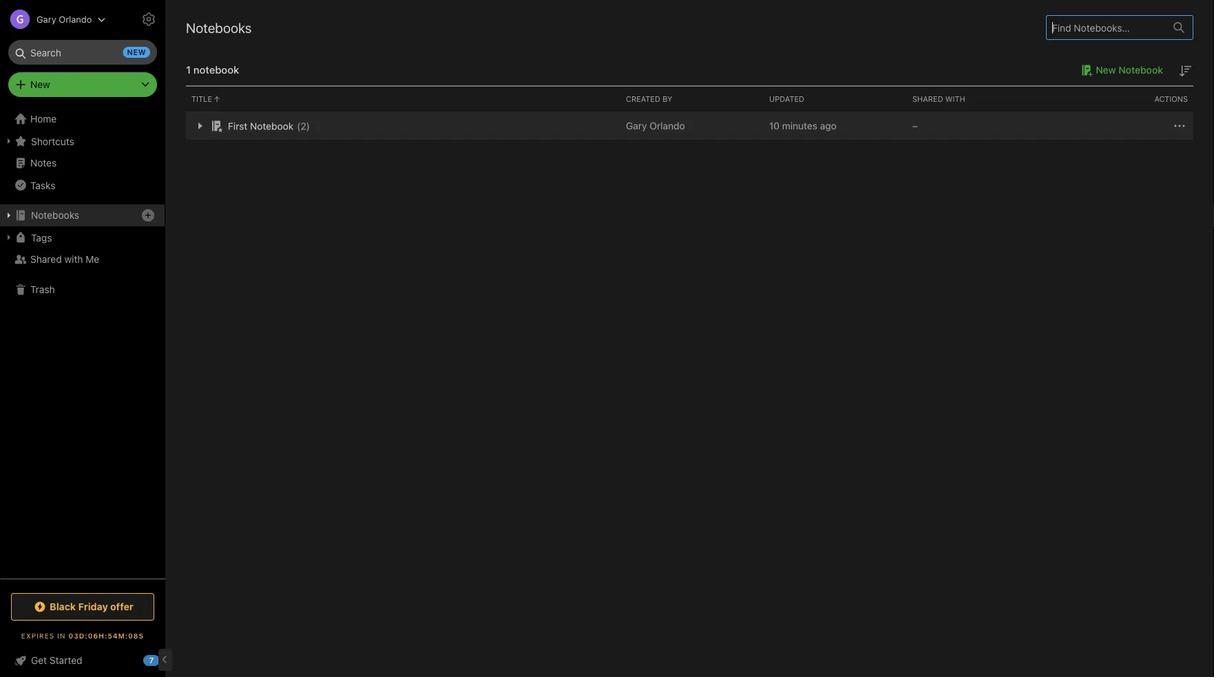 Task type: vqa. For each thing, say whether or not it's contained in the screenshot.
John Smith
no



Task type: locate. For each thing, give the bounding box(es) containing it.
gary inside field
[[37, 14, 56, 24]]

0 horizontal spatial gary orlando
[[37, 14, 92, 24]]

first notebook row
[[186, 112, 1194, 140]]

shortcuts
[[31, 136, 74, 147]]

new for new notebook
[[1096, 64, 1117, 76]]

0 vertical spatial orlando
[[59, 14, 92, 24]]

1 horizontal spatial new
[[1096, 64, 1117, 76]]

with
[[64, 254, 83, 265]]

row group containing gary orlando
[[186, 112, 1194, 140]]

1 vertical spatial gary
[[626, 120, 647, 132]]

1 vertical spatial orlando
[[650, 120, 685, 132]]

created by button
[[621, 87, 764, 112]]

0 vertical spatial gary orlando
[[37, 14, 92, 24]]

0 vertical spatial notebook
[[1119, 64, 1164, 76]]

first
[[228, 120, 248, 132]]

notebook for first
[[250, 120, 294, 132]]

Search text field
[[18, 40, 147, 65]]

offer
[[110, 602, 134, 613]]

ago
[[820, 120, 837, 132]]

Find Notebooks… text field
[[1047, 16, 1166, 39]]

tasks button
[[0, 174, 165, 196]]

0 horizontal spatial new
[[30, 79, 50, 90]]

notebook
[[1119, 64, 1164, 76], [250, 120, 294, 132]]

new
[[1096, 64, 1117, 76], [30, 79, 50, 90]]

shared
[[30, 254, 62, 265]]

notebook
[[193, 64, 239, 76]]

row group
[[186, 112, 1194, 140]]

notebook inside first notebook row
[[250, 120, 294, 132]]

1 horizontal spatial notebook
[[1119, 64, 1164, 76]]

get started
[[31, 656, 82, 667]]

new
[[127, 48, 146, 57]]

0 horizontal spatial notebook
[[250, 120, 294, 132]]

notebook inside new notebook button
[[1119, 64, 1164, 76]]

gary orlando up search text field
[[37, 14, 92, 24]]

me
[[86, 254, 99, 265]]

1 horizontal spatial orlando
[[650, 120, 685, 132]]

notebook left (
[[250, 120, 294, 132]]

orlando up search text field
[[59, 14, 92, 24]]

shared with me link
[[0, 249, 165, 271]]

first notebook ( 2 )
[[228, 120, 310, 132]]

created
[[626, 95, 661, 104]]

settings image
[[141, 11, 157, 28]]

gary orlando down "created by" in the top right of the page
[[626, 120, 685, 132]]

7
[[149, 657, 154, 666]]

0 vertical spatial new
[[1096, 64, 1117, 76]]

Account field
[[0, 6, 106, 33]]

1 vertical spatial gary orlando
[[626, 120, 685, 132]]

0 horizontal spatial notebooks
[[31, 210, 79, 221]]

Sort field
[[1177, 62, 1194, 79]]

friday
[[78, 602, 108, 613]]

notebook up actions button
[[1119, 64, 1164, 76]]

new up home
[[30, 79, 50, 90]]

1 vertical spatial new
[[30, 79, 50, 90]]

gary inside first notebook row
[[626, 120, 647, 132]]

1
[[186, 64, 191, 76]]

orlando inside first notebook row
[[650, 120, 685, 132]]

new button
[[8, 72, 157, 97]]

03d:06h:54m:08s
[[69, 632, 144, 640]]

notebooks up notebook
[[186, 19, 252, 35]]

1 horizontal spatial notebooks
[[186, 19, 252, 35]]

1 vertical spatial notebook
[[250, 120, 294, 132]]

gary orlando
[[37, 14, 92, 24], [626, 120, 685, 132]]

(
[[297, 120, 301, 132]]

new notebook button
[[1077, 62, 1164, 79]]

orlando
[[59, 14, 92, 24], [650, 120, 685, 132]]

1 horizontal spatial gary
[[626, 120, 647, 132]]

notebooks up tags
[[31, 210, 79, 221]]

orlando down "by"
[[650, 120, 685, 132]]

gary up search text field
[[37, 14, 56, 24]]

created by
[[626, 95, 673, 104]]

notebooks
[[186, 19, 252, 35], [31, 210, 79, 221]]

gary down created
[[626, 120, 647, 132]]

1 horizontal spatial gary orlando
[[626, 120, 685, 132]]

tree
[[0, 108, 165, 579]]

row group inside notebooks element
[[186, 112, 1194, 140]]

gary orlando inside gary orlando field
[[37, 14, 92, 24]]

new inside button
[[1096, 64, 1117, 76]]

0 horizontal spatial gary
[[37, 14, 56, 24]]

0 horizontal spatial orlando
[[59, 14, 92, 24]]

notebook for new
[[1119, 64, 1164, 76]]

2
[[301, 120, 306, 132]]

get
[[31, 656, 47, 667]]

expires
[[21, 632, 55, 640]]

new inside popup button
[[30, 79, 50, 90]]

shared with me
[[30, 254, 99, 265]]

black
[[50, 602, 76, 613]]

expand tags image
[[3, 232, 14, 243]]

tags
[[31, 232, 52, 243]]

tree containing home
[[0, 108, 165, 579]]

new up actions button
[[1096, 64, 1117, 76]]

shared
[[913, 95, 944, 104]]

1 vertical spatial notebooks
[[31, 210, 79, 221]]

gary
[[37, 14, 56, 24], [626, 120, 647, 132]]

with
[[946, 95, 966, 104]]

started
[[50, 656, 82, 667]]

0 vertical spatial gary
[[37, 14, 56, 24]]

home link
[[0, 108, 165, 130]]



Task type: describe. For each thing, give the bounding box(es) containing it.
More actions field
[[1172, 118, 1188, 134]]

new for new
[[30, 79, 50, 90]]

title
[[192, 95, 212, 104]]

Help and Learning task checklist field
[[0, 650, 165, 672]]

shortcuts button
[[0, 130, 165, 152]]

black friday offer button
[[11, 594, 154, 621]]

shared with button
[[907, 87, 1051, 112]]

orlando inside field
[[59, 14, 92, 24]]

trash link
[[0, 279, 165, 301]]

new notebook
[[1096, 64, 1164, 76]]

notes
[[30, 157, 57, 169]]

sort options image
[[1177, 63, 1194, 79]]

actions
[[1155, 95, 1188, 104]]

–
[[913, 120, 918, 132]]

tasks
[[30, 180, 55, 191]]

new search field
[[18, 40, 150, 65]]

updated
[[770, 95, 805, 104]]

expand notebooks image
[[3, 210, 14, 221]]

more actions image
[[1172, 118, 1188, 134]]

click to collapse image
[[160, 652, 171, 669]]

minutes
[[782, 120, 818, 132]]

in
[[57, 632, 66, 640]]

notebooks link
[[0, 205, 165, 227]]

gary orlando inside first notebook row
[[626, 120, 685, 132]]

title button
[[186, 87, 621, 112]]

10
[[770, 120, 780, 132]]

notebooks inside 'link'
[[31, 210, 79, 221]]

notebooks element
[[165, 0, 1215, 678]]

tags button
[[0, 227, 165, 249]]

by
[[663, 95, 673, 104]]

notes link
[[0, 152, 165, 174]]

black friday offer
[[50, 602, 134, 613]]

0 vertical spatial notebooks
[[186, 19, 252, 35]]

shared with
[[913, 95, 966, 104]]

)
[[306, 120, 310, 132]]

actions button
[[1051, 87, 1194, 112]]

updated button
[[764, 87, 907, 112]]

home
[[30, 113, 57, 125]]

expires in 03d:06h:54m:08s
[[21, 632, 144, 640]]

trash
[[30, 284, 55, 296]]

arrow image
[[192, 118, 208, 134]]

1 notebook
[[186, 64, 239, 76]]

10 minutes ago
[[770, 120, 837, 132]]



